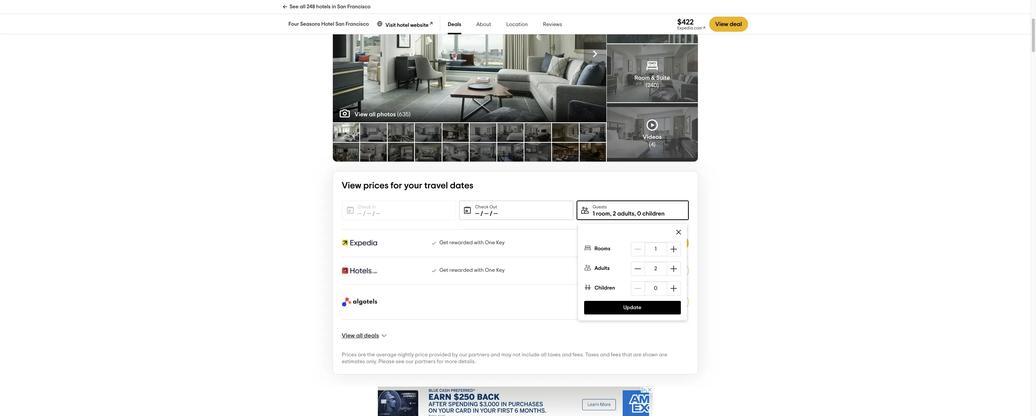 Task type: vqa. For each thing, say whether or not it's contained in the screenshot.
USD button
no



Task type: locate. For each thing, give the bounding box(es) containing it.
all left deals
[[356, 333, 363, 339]]

that
[[622, 353, 632, 358]]

2 check from the left
[[475, 205, 488, 209]]

check inside check in — / — / —
[[358, 205, 371, 209]]

1 with from the top
[[474, 240, 484, 245]]

average
[[376, 353, 397, 358]]

0 vertical spatial get rewarded with one key
[[439, 240, 505, 245]]

four
[[288, 22, 299, 27]]

guests 1 room , 2 adults , 0 children
[[593, 205, 665, 217]]

1 horizontal spatial for
[[437, 359, 444, 365]]

reviews
[[543, 22, 562, 27]]

) down videos
[[654, 142, 655, 148]]

0 vertical spatial view deal
[[715, 21, 742, 27]]

1 key from the top
[[496, 240, 505, 245]]

fees
[[611, 353, 621, 358]]

1 vertical spatial rewarded
[[449, 268, 473, 273]]

expedia.com
[[677, 26, 702, 30]]

1 horizontal spatial our
[[459, 353, 467, 358]]

check inside check out — / — / —
[[475, 205, 488, 209]]

2 / from the left
[[372, 211, 375, 217]]

0 horizontal spatial check
[[358, 205, 371, 209]]

view all photos ( 635 )
[[355, 111, 410, 118]]

2 horizontal spatial )
[[657, 82, 659, 88]]

1 horizontal spatial 1
[[606, 297, 607, 302]]

taxes
[[585, 353, 599, 358]]

1 vertical spatial 1
[[655, 247, 657, 252]]

san right hotel
[[335, 22, 345, 27]]

view
[[715, 21, 728, 27], [355, 111, 368, 118], [342, 181, 361, 190], [656, 240, 669, 246], [656, 268, 669, 274], [656, 299, 669, 305], [342, 333, 355, 339]]

1 left left
[[606, 297, 607, 302]]

1 vertical spatial with
[[474, 268, 484, 273]]

and left fees
[[600, 353, 610, 358]]

—
[[358, 211, 362, 217], [367, 211, 371, 217], [376, 211, 380, 217], [475, 211, 479, 217], [484, 211, 488, 217], [494, 211, 498, 217]]

our up details.
[[459, 353, 467, 358]]

0 right the adults
[[637, 211, 641, 217]]

check left in
[[358, 205, 371, 209]]

all left taxes
[[541, 353, 547, 358]]

travel
[[424, 181, 448, 190]]

2 vertical spatial view deal
[[656, 268, 683, 274]]

( down videos
[[649, 142, 651, 148]]

1 vertical spatial one
[[485, 268, 495, 273]]

travelers' choice 2023 winner image
[[340, 0, 372, 17]]

0 vertical spatial key
[[496, 240, 505, 245]]

0 vertical spatial )
[[657, 82, 659, 88]]

partners
[[468, 353, 489, 358], [415, 359, 436, 365]]

1 are from the left
[[358, 353, 366, 358]]

1 for view
[[606, 297, 607, 302]]

update button
[[584, 301, 681, 315]]

for down 'provided'
[[437, 359, 444, 365]]

1 horizontal spatial 0
[[654, 286, 658, 291]]

5 — from the left
[[484, 211, 488, 217]]

1 vertical spatial 2
[[655, 266, 657, 272]]

0 horizontal spatial are
[[358, 353, 366, 358]]

partners up details.
[[468, 353, 489, 358]]

only 1 left at view deal
[[595, 297, 683, 305]]

guests
[[593, 205, 607, 209]]

view prices for your travel dates
[[342, 181, 473, 190]]

( right photos
[[397, 111, 399, 118]]

2 rewarded from the top
[[449, 268, 473, 273]]

) down suite
[[657, 82, 659, 88]]

/
[[363, 211, 366, 217], [372, 211, 375, 217], [481, 211, 483, 217], [490, 211, 492, 217]]

0 vertical spatial one
[[485, 240, 495, 245]]

1 vertical spatial our
[[405, 359, 414, 365]]

4 — from the left
[[475, 211, 479, 217]]

0 vertical spatial partners
[[468, 353, 489, 358]]

francisco right in
[[347, 4, 371, 9]]

provided
[[429, 353, 451, 358]]

2 vertical spatial (
[[649, 142, 651, 148]]

2 inside guests 1 room , 2 adults , 0 children
[[613, 211, 616, 217]]

2 , from the left
[[634, 211, 636, 217]]

room & suite ( 240 )
[[634, 75, 670, 88]]

view deal button
[[709, 17, 748, 32], [650, 236, 689, 251], [651, 264, 689, 278], [651, 295, 689, 309]]

check for check in — / — / —
[[358, 205, 371, 209]]

for left your
[[391, 181, 402, 190]]

2 horizontal spatial and
[[600, 353, 610, 358]]

dates
[[450, 181, 473, 190]]

) inside room & suite ( 240 )
[[657, 82, 659, 88]]

1 vertical spatial get rewarded with one key
[[439, 268, 505, 273]]

partners down 'price' at the left bottom
[[415, 359, 436, 365]]

0 horizontal spatial )
[[409, 111, 410, 118]]

0 inside guests 1 room , 2 adults , 0 children
[[637, 211, 641, 217]]

( inside room & suite ( 240 )
[[646, 82, 647, 88]]

update
[[624, 305, 642, 311]]

rooms
[[595, 246, 611, 252]]

francisco
[[347, 4, 371, 9], [346, 22, 369, 27]]

check left out
[[475, 205, 488, 209]]

2
[[613, 211, 616, 217], [655, 266, 657, 272]]

and left fees.
[[562, 353, 571, 358]]

2 horizontal spatial are
[[659, 353, 667, 358]]

0
[[637, 211, 641, 217], [654, 286, 658, 291]]

0 horizontal spatial 2
[[613, 211, 616, 217]]

1 vertical spatial key
[[496, 268, 505, 273]]

0 up only 1 left at view deal
[[654, 286, 658, 291]]

all left photos
[[369, 111, 376, 118]]

get rewarded with one key
[[439, 240, 505, 245], [439, 268, 505, 273]]

1 down children at the bottom right of page
[[655, 247, 657, 252]]

details.
[[458, 359, 476, 365]]

( for 635
[[397, 111, 399, 118]]

2 and from the left
[[562, 353, 571, 358]]

location
[[506, 22, 528, 27]]

are
[[358, 353, 366, 358], [633, 353, 641, 358], [659, 353, 667, 358]]

price
[[415, 353, 428, 358]]

1 inside guests 1 room , 2 adults , 0 children
[[593, 211, 595, 217]]

1 horizontal spatial ,
[[634, 211, 636, 217]]

0 horizontal spatial (
[[397, 111, 399, 118]]

,
[[610, 211, 611, 217], [634, 211, 636, 217]]

view inside button
[[342, 333, 355, 339]]

1 vertical spatial get
[[439, 268, 448, 273]]

1 inside only 1 left at view deal
[[606, 297, 607, 302]]

our
[[459, 353, 467, 358], [405, 359, 414, 365]]

the
[[367, 353, 375, 358]]

2 vertical spatial 1
[[606, 297, 607, 302]]

0 vertical spatial for
[[391, 181, 402, 190]]

2 horizontal spatial (
[[649, 142, 651, 148]]

hotel
[[321, 22, 334, 27]]

view inside only 1 left at view deal
[[656, 299, 669, 305]]

room
[[634, 75, 650, 81]]

, left children at the bottom right of page
[[634, 211, 636, 217]]

deal
[[730, 21, 742, 27], [670, 240, 683, 246], [671, 268, 683, 274], [671, 299, 683, 305]]

)
[[657, 82, 659, 88], [409, 111, 410, 118], [654, 142, 655, 148]]

check in — / — / —
[[358, 205, 380, 217]]

1 vertical spatial francisco
[[346, 22, 369, 27]]

0 vertical spatial with
[[474, 240, 484, 245]]

one
[[485, 240, 495, 245], [485, 268, 495, 273]]

0 vertical spatial our
[[459, 353, 467, 358]]

more
[[445, 359, 457, 365]]

full
[[460, 50, 472, 57]]

1 horizontal spatial check
[[475, 205, 488, 209]]

four seasons hotel san francisco
[[288, 22, 369, 27]]

) inside the videos ( 4 )
[[654, 142, 655, 148]]

1 vertical spatial $422
[[600, 239, 620, 248]]

2 horizontal spatial 1
[[655, 247, 657, 252]]

view all deals button
[[342, 332, 388, 340]]

san right in
[[337, 4, 346, 9]]

0 vertical spatial (
[[646, 82, 647, 88]]

in
[[332, 4, 336, 9]]

photos
[[377, 111, 396, 118]]

check out — / — / —
[[475, 205, 498, 217]]

2 up only 1 left at view deal
[[655, 266, 657, 272]]

your
[[404, 181, 422, 190]]

1 horizontal spatial are
[[633, 353, 641, 358]]

key
[[496, 240, 505, 245], [496, 268, 505, 273]]

fees.
[[573, 353, 584, 358]]

0 horizontal spatial ,
[[610, 211, 611, 217]]

0 vertical spatial 2
[[613, 211, 616, 217]]

by
[[452, 353, 458, 358]]

full view
[[460, 50, 488, 57]]

1 vertical spatial (
[[397, 111, 399, 118]]

3 are from the left
[[659, 353, 667, 358]]

) for 635
[[409, 111, 410, 118]]

view deal
[[715, 21, 742, 27], [656, 240, 683, 246], [656, 268, 683, 274]]

2 right room
[[613, 211, 616, 217]]

0 vertical spatial $422
[[677, 18, 694, 26]]

1 horizontal spatial (
[[646, 82, 647, 88]]

left
[[608, 297, 615, 302]]

with
[[474, 240, 484, 245], [474, 268, 484, 273]]

in
[[372, 205, 376, 209]]

deal inside only 1 left at view deal
[[671, 299, 683, 305]]

1 vertical spatial for
[[437, 359, 444, 365]]

see all 248 hotels in san francisco link
[[282, 0, 371, 14]]

0 horizontal spatial 0
[[637, 211, 641, 217]]

all left 248
[[300, 4, 305, 9]]

all for 248
[[300, 4, 305, 9]]

videos
[[643, 134, 662, 140]]

get
[[439, 240, 448, 245], [439, 268, 448, 273]]

adults
[[617, 211, 634, 217]]

see
[[396, 359, 404, 365]]

francisco down travelers' choice 2023 winner image
[[346, 22, 369, 27]]

0 vertical spatial get
[[439, 240, 448, 245]]

prices
[[363, 181, 389, 190]]

rewarded
[[449, 240, 473, 245], [449, 268, 473, 273]]

visit hotel website
[[386, 23, 429, 28]]

all inside button
[[356, 333, 363, 339]]

0 vertical spatial 1
[[593, 211, 595, 217]]

0 horizontal spatial and
[[491, 353, 500, 358]]

2 with from the top
[[474, 268, 484, 273]]

1
[[593, 211, 595, 217], [655, 247, 657, 252], [606, 297, 607, 302]]

0 vertical spatial 0
[[637, 211, 641, 217]]

0 horizontal spatial partners
[[415, 359, 436, 365]]

only.
[[366, 359, 377, 365]]

3 / from the left
[[481, 211, 483, 217]]

advertisement region
[[378, 387, 653, 416]]

$422
[[677, 18, 694, 26], [600, 239, 620, 248], [600, 267, 620, 276]]

1 horizontal spatial )
[[654, 142, 655, 148]]

our down the nightly
[[405, 359, 414, 365]]

and left may
[[491, 353, 500, 358]]

are left the the
[[358, 353, 366, 358]]

visit
[[386, 23, 396, 28]]

are right that
[[633, 353, 641, 358]]

1 down guests
[[593, 211, 595, 217]]

( down the room
[[646, 82, 647, 88]]

are right shown
[[659, 353, 667, 358]]

(
[[646, 82, 647, 88], [397, 111, 399, 118], [649, 142, 651, 148]]

2 key from the top
[[496, 268, 505, 273]]

2 vertical spatial )
[[654, 142, 655, 148]]

) right photos
[[409, 111, 410, 118]]

1 check from the left
[[358, 205, 371, 209]]

and
[[491, 353, 500, 358], [562, 353, 571, 358], [600, 353, 610, 358]]

0 horizontal spatial our
[[405, 359, 414, 365]]

0 horizontal spatial 1
[[593, 211, 595, 217]]

1 horizontal spatial and
[[562, 353, 571, 358]]

check
[[358, 205, 371, 209], [475, 205, 488, 209]]

1 vertical spatial )
[[409, 111, 410, 118]]

1 vertical spatial partners
[[415, 359, 436, 365]]

0 vertical spatial rewarded
[[449, 240, 473, 245]]

0 vertical spatial francisco
[[347, 4, 371, 9]]

1 get rewarded with one key from the top
[[439, 240, 505, 245]]

, left the adults
[[610, 211, 611, 217]]



Task type: describe. For each thing, give the bounding box(es) containing it.
3 and from the left
[[600, 353, 610, 358]]

children
[[642, 211, 665, 217]]

1 horizontal spatial 2
[[655, 266, 657, 272]]

only
[[595, 297, 605, 302]]

3 — from the left
[[376, 211, 380, 217]]

6 — from the left
[[494, 211, 498, 217]]

not
[[513, 353, 521, 358]]

1 , from the left
[[610, 211, 611, 217]]

may
[[501, 353, 511, 358]]

248
[[307, 4, 315, 9]]

all inside prices are the average nightly price provided by our partners and may not include all taxes and fees. taxes and fees that are shown are estimates only. please see our partners for more details.
[[541, 353, 547, 358]]

240
[[647, 82, 657, 88]]

2 vertical spatial $422
[[600, 267, 620, 276]]

visit hotel website link
[[376, 20, 434, 29]]

( for 240
[[646, 82, 647, 88]]

1 one from the top
[[485, 240, 495, 245]]

for inside prices are the average nightly price provided by our partners and may not include all taxes and fees. taxes and fees that are shown are estimates only. please see our partners for more details.
[[437, 359, 444, 365]]

&
[[651, 75, 655, 81]]

635
[[399, 111, 409, 118]]

shown
[[643, 353, 658, 358]]

deals
[[364, 333, 379, 339]]

website
[[410, 23, 429, 28]]

please
[[378, 359, 395, 365]]

) for 240
[[657, 82, 659, 88]]

1 vertical spatial view deal
[[656, 240, 683, 246]]

see
[[290, 4, 299, 9]]

2 one from the top
[[485, 268, 495, 273]]

2 — from the left
[[367, 211, 371, 217]]

adults
[[595, 266, 610, 271]]

taxes
[[548, 353, 561, 358]]

1 — from the left
[[358, 211, 362, 217]]

1 for 2
[[593, 211, 595, 217]]

suite
[[656, 75, 670, 81]]

include
[[522, 353, 540, 358]]

at
[[616, 297, 620, 302]]

videos ( 4 )
[[643, 134, 662, 148]]

0 vertical spatial san
[[337, 4, 346, 9]]

view all deals
[[342, 333, 379, 339]]

check for check out — / — / —
[[475, 205, 488, 209]]

prices
[[342, 353, 357, 358]]

2 get from the top
[[439, 268, 448, 273]]

1 / from the left
[[363, 211, 366, 217]]

view
[[473, 50, 488, 57]]

room
[[596, 211, 610, 217]]

all for photos
[[369, 111, 376, 118]]

see all 248 hotels in san francisco
[[290, 4, 371, 9]]

close image
[[675, 229, 683, 236]]

1 rewarded from the top
[[449, 240, 473, 245]]

nightly
[[398, 353, 414, 358]]

2 are from the left
[[633, 353, 641, 358]]

4 / from the left
[[490, 211, 492, 217]]

hotels
[[316, 4, 331, 9]]

1 and from the left
[[491, 353, 500, 358]]

1 vertical spatial san
[[335, 22, 345, 27]]

estimates
[[342, 359, 365, 365]]

out
[[489, 205, 497, 209]]

prices are the average nightly price provided by our partners and may not include all taxes and fees. taxes and fees that are shown are estimates only. please see our partners for more details.
[[342, 353, 667, 365]]

1 vertical spatial 0
[[654, 286, 658, 291]]

0 horizontal spatial for
[[391, 181, 402, 190]]

deals
[[448, 22, 461, 27]]

1 get from the top
[[439, 240, 448, 245]]

seasons
[[300, 22, 320, 27]]

all for deals
[[356, 333, 363, 339]]

( inside the videos ( 4 )
[[649, 142, 651, 148]]

2 get rewarded with one key from the top
[[439, 268, 505, 273]]

children
[[595, 286, 615, 291]]

4
[[651, 142, 654, 148]]

1 horizontal spatial partners
[[468, 353, 489, 358]]

hotel
[[397, 23, 409, 28]]

about
[[476, 22, 491, 27]]



